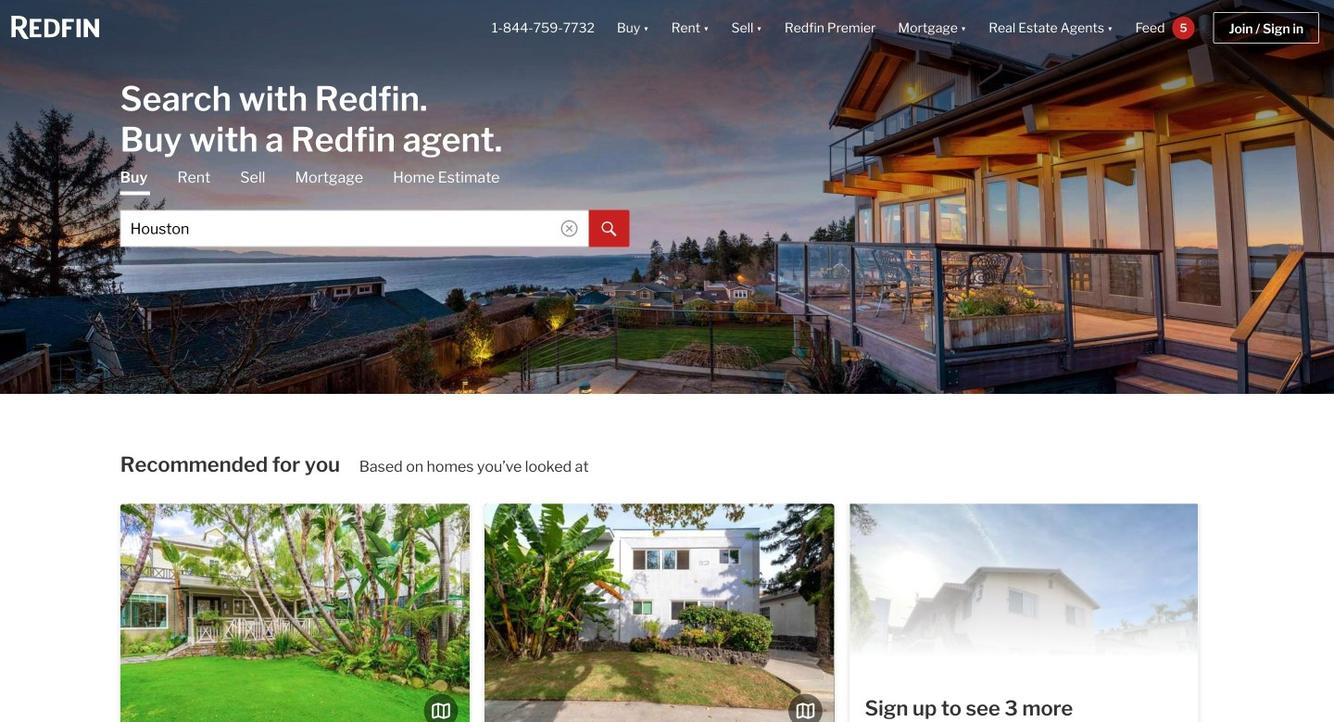 Task type: vqa. For each thing, say whether or not it's contained in the screenshot.
LOCAL corresponding to agents
no



Task type: locate. For each thing, give the bounding box(es) containing it.
1 photo of 1323 11th st, santa monica, ca 90401 image from the left
[[485, 504, 835, 722]]

photo of 815 3rd st, santa monica, ca 90403 image
[[120, 504, 470, 722], [470, 504, 819, 722]]

tab list
[[120, 167, 630, 247]]

search input image
[[561, 220, 578, 237]]

photo of 1323 11th st, santa monica, ca 90401 image
[[485, 504, 835, 722], [834, 504, 1184, 722]]

submit search image
[[602, 222, 617, 237]]

City, Address, School, Agent, ZIP search field
[[120, 210, 589, 247]]

2 photo of 815 3rd st, santa monica, ca 90403 image from the left
[[470, 504, 819, 722]]

2 photo of 1323 11th st, santa monica, ca 90401 image from the left
[[834, 504, 1184, 722]]



Task type: describe. For each thing, give the bounding box(es) containing it.
photo of 2577 s sepulveda blvd, los angeles, ca 90064 image
[[850, 502, 1198, 722]]

1 photo of 815 3rd st, santa monica, ca 90403 image from the left
[[120, 504, 470, 722]]



